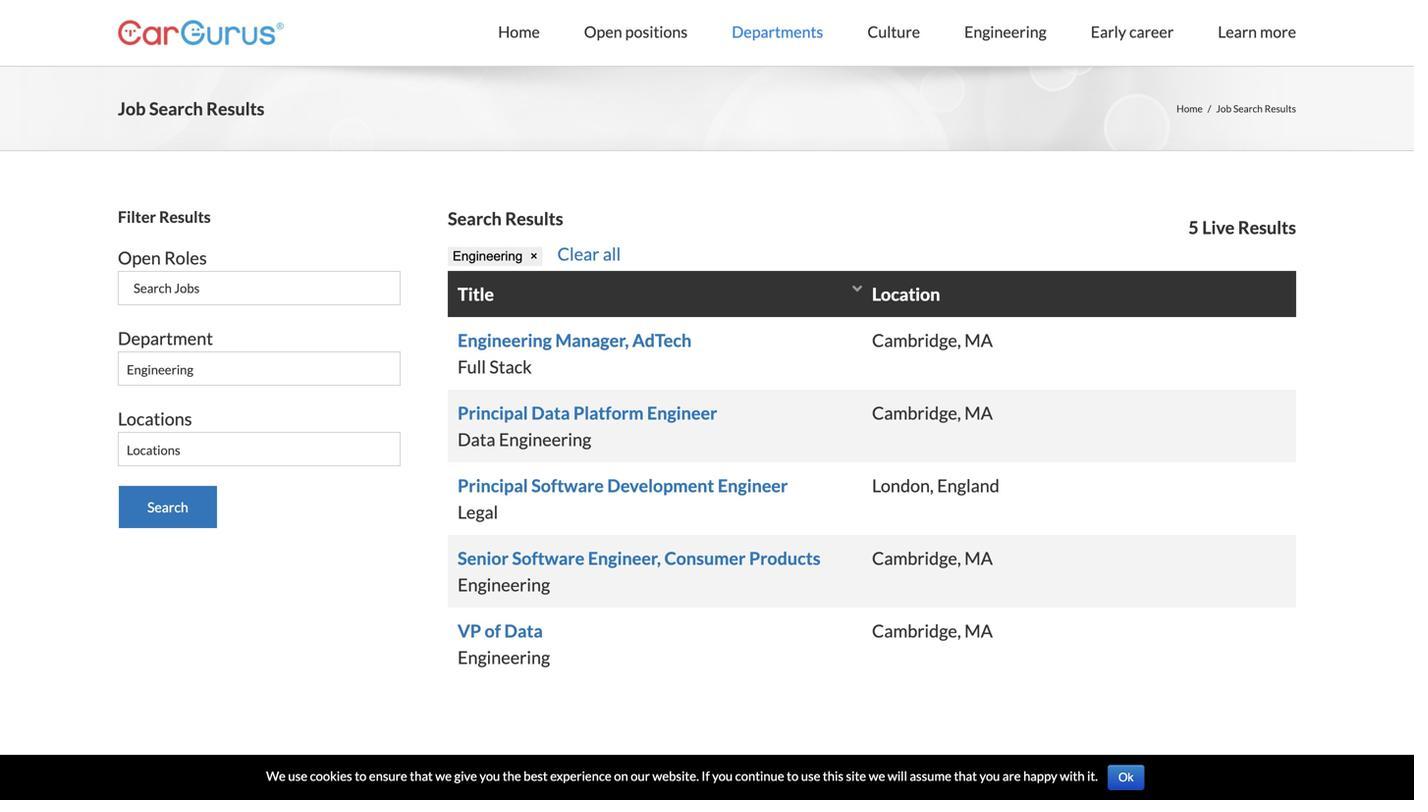 Task type: describe. For each thing, give the bounding box(es) containing it.
manager,
[[555, 330, 629, 351]]

2 we from the left
[[869, 769, 886, 784]]

ma for vp of data engineering
[[965, 620, 993, 642]]

1 vertical spatial data
[[458, 429, 496, 450]]

cell containing engineering manager, adtech
[[458, 327, 872, 380]]

on
[[614, 769, 628, 784]]

engineering ×
[[453, 249, 538, 264]]

search button
[[119, 486, 217, 529]]

clear all
[[558, 243, 621, 265]]

experience
[[550, 769, 612, 784]]

if
[[702, 769, 710, 784]]

engineer for principal software development engineer legal
[[718, 475, 788, 497]]

engineering link
[[965, 0, 1047, 64]]

home link inside page title bar "element"
[[1177, 101, 1203, 116]]

home / job search results
[[1177, 103, 1297, 114]]

vp of data engineering
[[458, 620, 550, 669]]

1 horizontal spatial job
[[1217, 103, 1232, 114]]

london,
[[872, 475, 934, 497]]

vp of data link
[[458, 620, 543, 642]]

cell containing principal software development engineer
[[458, 473, 872, 526]]

learn more link
[[1218, 0, 1297, 64]]

cell containing vp of data
[[458, 618, 872, 671]]

results right /
[[1265, 103, 1297, 114]]

learn
[[1218, 22, 1257, 41]]

positions
[[625, 22, 688, 41]]

principal for data
[[458, 402, 528, 424]]

results inside search field
[[159, 207, 211, 226]]

cambridge, ma cell for engineering manager, adtech full stack
[[458, 327, 1287, 354]]

open positions
[[584, 22, 688, 41]]

cambridge, ma cell for principal data platform engineer data engineering
[[458, 400, 1287, 426]]

engineering manager, adtech link
[[458, 330, 692, 351]]

culture
[[868, 22, 921, 41]]

filter results
[[118, 207, 211, 226]]

filter
[[118, 207, 156, 226]]

our
[[631, 769, 650, 784]]

title
[[458, 283, 494, 305]]

cambridge, for principal data platform engineer data engineering
[[872, 402, 961, 424]]

live
[[1203, 217, 1235, 238]]

2 to from the left
[[787, 769, 799, 784]]

3 you from the left
[[980, 769, 1000, 784]]

give
[[454, 769, 477, 784]]

engineering inside principal data platform engineer data engineering
[[499, 429, 592, 450]]

row containing title
[[448, 271, 1297, 317]]

of
[[485, 620, 501, 642]]

with
[[1060, 769, 1085, 784]]

ensure
[[369, 769, 407, 784]]

cambridge, for senior software engineer, consumer products engineering
[[872, 548, 961, 569]]

department
[[118, 328, 213, 349]]

sort by location column header
[[458, 281, 1287, 307]]

ma for senior software engineer, consumer products engineering
[[965, 548, 993, 569]]

principal for legal
[[458, 475, 528, 497]]

departments
[[732, 22, 824, 41]]

full
[[458, 356, 486, 378]]

1 we from the left
[[435, 769, 452, 784]]

london, england cell
[[458, 473, 1287, 499]]

cambridge, ma for engineering manager, adtech full stack
[[872, 330, 993, 351]]

stack
[[490, 356, 532, 378]]

engineer for principal data platform engineer data engineering
[[647, 402, 718, 424]]

england
[[937, 475, 1000, 497]]

cambridge, ma for principal data platform engineer data engineering
[[872, 402, 993, 424]]

Open Roles text field
[[118, 271, 401, 306]]

london, england
[[872, 475, 1000, 497]]

0 horizontal spatial job
[[118, 98, 146, 119]]

principal data platform engineer link
[[458, 402, 718, 424]]

1 use from the left
[[288, 769, 308, 784]]

learn more
[[1218, 22, 1297, 41]]

site
[[846, 769, 867, 784]]

software for principal
[[532, 475, 604, 497]]

we use cookies to ensure that we give you the best experience on our website. if you continue to use this site we will assume that you are happy with it.
[[266, 769, 1098, 784]]

open positions link
[[584, 0, 688, 64]]

development
[[608, 475, 715, 497]]

will
[[888, 769, 908, 784]]

assume
[[910, 769, 952, 784]]

products
[[749, 548, 821, 569]]

engineering inside senior software engineer, consumer products engineering
[[458, 574, 550, 596]]

search inside button
[[147, 499, 188, 516]]

software for senior
[[512, 548, 585, 569]]



Task type: vqa. For each thing, say whether or not it's contained in the screenshot.
best
yes



Task type: locate. For each thing, give the bounding box(es) containing it.
we left "will"
[[869, 769, 886, 784]]

engineer,
[[588, 548, 661, 569]]

engineering inside text field
[[127, 362, 194, 378]]

open down filter
[[118, 247, 161, 269]]

2 use from the left
[[801, 769, 821, 784]]

website.
[[653, 769, 699, 784]]

Engineering text field
[[119, 353, 400, 387]]

2 cell from the top
[[458, 400, 872, 453]]

0 horizontal spatial open
[[118, 247, 161, 269]]

data right of
[[504, 620, 543, 642]]

open left "positions"
[[584, 22, 622, 41]]

principal software development engineer legal
[[458, 475, 788, 523]]

1 principal from the top
[[458, 402, 528, 424]]

results inside alert
[[1239, 217, 1297, 238]]

job
[[118, 98, 146, 119], [1217, 103, 1232, 114]]

we
[[266, 769, 286, 784]]

cell up senior software engineer, consumer products link
[[458, 473, 872, 526]]

best
[[524, 769, 548, 784]]

0 vertical spatial locations
[[118, 408, 192, 430]]

we left give
[[435, 769, 452, 784]]

1 horizontal spatial to
[[787, 769, 799, 784]]

2 you from the left
[[712, 769, 733, 784]]

cell down principal software development engineer legal at the bottom of page
[[458, 545, 872, 598]]

departments link
[[732, 0, 824, 64]]

0 horizontal spatial use
[[288, 769, 308, 784]]

None search field
[[118, 205, 401, 529]]

cell containing principal data platform engineer
[[458, 400, 872, 453]]

vp
[[458, 620, 481, 642]]

cambridge, for engineering manager, adtech full stack
[[872, 330, 961, 351]]

1 vertical spatial engineer
[[718, 475, 788, 497]]

1 horizontal spatial use
[[801, 769, 821, 784]]

0 horizontal spatial to
[[355, 769, 367, 784]]

0 vertical spatial software
[[532, 475, 604, 497]]

locations down department
[[118, 408, 192, 430]]

cargurus careers – working at cargurus logo image
[[118, 20, 284, 46]]

ok link
[[1108, 765, 1145, 791]]

locations inside text field
[[127, 443, 180, 458]]

1 vertical spatial home
[[1177, 103, 1203, 114]]

1 vertical spatial principal
[[458, 475, 528, 497]]

1 to from the left
[[355, 769, 367, 784]]

1 vertical spatial locations
[[127, 443, 180, 458]]

consumer
[[665, 548, 746, 569]]

happy
[[1024, 769, 1058, 784]]

platform
[[574, 402, 644, 424]]

engineer inside principal data platform engineer data engineering
[[647, 402, 718, 424]]

2 vertical spatial data
[[504, 620, 543, 642]]

use left this
[[801, 769, 821, 784]]

you
[[480, 769, 500, 784], [712, 769, 733, 784], [980, 769, 1000, 784]]

0 horizontal spatial home
[[498, 22, 540, 41]]

1 cambridge, from the top
[[872, 330, 961, 351]]

engineer right platform
[[647, 402, 718, 424]]

principal up legal
[[458, 475, 528, 497]]

cambridge, ma
[[872, 330, 993, 351], [872, 402, 993, 424], [872, 548, 993, 569], [872, 620, 993, 642]]

home link
[[498, 0, 540, 64], [1177, 101, 1203, 116]]

ma for principal data platform engineer data engineering
[[965, 402, 993, 424]]

are
[[1003, 769, 1021, 784]]

cambridge, ma cell for vp of data engineering
[[458, 618, 1287, 644]]

cambridge, ma for vp of data engineering
[[872, 620, 993, 642]]

1 you from the left
[[480, 769, 500, 784]]

engineering manager, adtech full stack
[[458, 330, 692, 378]]

you right if
[[712, 769, 733, 784]]

3 cambridge, from the top
[[872, 548, 961, 569]]

1 cambridge, ma cell from the top
[[458, 327, 1287, 354]]

1 vertical spatial software
[[512, 548, 585, 569]]

3 cell from the top
[[458, 473, 872, 526]]

it.
[[1088, 769, 1098, 784]]

sort by title column header
[[458, 281, 872, 307]]

1 horizontal spatial open
[[584, 22, 622, 41]]

career
[[1130, 22, 1174, 41]]

cell down senior software engineer, consumer products engineering on the bottom
[[458, 618, 872, 671]]

0 vertical spatial principal
[[458, 402, 528, 424]]

home for home / job search results
[[1177, 103, 1203, 114]]

0 vertical spatial open
[[584, 22, 622, 41]]

none search field containing open roles
[[118, 205, 401, 529]]

results
[[206, 98, 265, 119], [1265, 103, 1297, 114], [159, 207, 211, 226], [505, 208, 563, 229], [1239, 217, 1297, 238]]

early
[[1091, 22, 1127, 41]]

2 cambridge, ma from the top
[[872, 402, 993, 424]]

alert
[[1189, 214, 1297, 241]]

software right senior
[[512, 548, 585, 569]]

0 vertical spatial engineer
[[647, 402, 718, 424]]

data left platform
[[532, 402, 570, 424]]

home
[[498, 22, 540, 41], [1177, 103, 1203, 114]]

table containing title
[[448, 253, 1297, 681]]

1 cambridge, ma from the top
[[872, 330, 993, 351]]

principal software development engineer link
[[458, 475, 788, 497]]

data inside vp of data engineering
[[504, 620, 543, 642]]

software
[[532, 475, 604, 497], [512, 548, 585, 569]]

search results
[[448, 208, 563, 229]]

ok
[[1119, 771, 1134, 785]]

2 that from the left
[[954, 769, 977, 784]]

senior software engineer, consumer products link
[[458, 548, 821, 569]]

2 horizontal spatial you
[[980, 769, 1000, 784]]

open for open positions
[[584, 22, 622, 41]]

clear all link
[[558, 241, 621, 267]]

cambridge,
[[872, 330, 961, 351], [872, 402, 961, 424], [872, 548, 961, 569], [872, 620, 961, 642]]

cell down sort by title "column header"
[[458, 327, 872, 380]]

row
[[448, 271, 1297, 317]]

senior
[[458, 548, 509, 569]]

use right we
[[288, 769, 308, 784]]

cell up development
[[458, 400, 872, 453]]

row group
[[448, 253, 1297, 317]]

results up ×
[[505, 208, 563, 229]]

cambridge, for vp of data engineering
[[872, 620, 961, 642]]

1 horizontal spatial home
[[1177, 103, 1203, 114]]

to right "continue"
[[787, 769, 799, 784]]

angle down image
[[853, 281, 863, 297]]

job search results
[[118, 98, 265, 119]]

ma
[[965, 330, 993, 351], [965, 402, 993, 424], [965, 548, 993, 569], [965, 620, 993, 642]]

data
[[532, 402, 570, 424], [458, 429, 496, 450], [504, 620, 543, 642]]

open
[[584, 22, 622, 41], [118, 247, 161, 269]]

4 cell from the top
[[458, 545, 872, 598]]

data up legal
[[458, 429, 496, 450]]

cell containing senior software engineer, consumer products
[[458, 545, 872, 598]]

cambridge, ma cell for senior software engineer, consumer products engineering
[[458, 545, 1287, 572]]

row group containing title
[[448, 253, 1297, 317]]

2 ma from the top
[[965, 402, 993, 424]]

software inside senior software engineer, consumer products engineering
[[512, 548, 585, 569]]

locations
[[118, 408, 192, 430], [127, 443, 180, 458]]

roles
[[164, 247, 207, 269]]

3 ma from the top
[[965, 548, 993, 569]]

clear
[[558, 243, 600, 265]]

results up roles
[[159, 207, 211, 226]]

5
[[1189, 217, 1199, 238]]

0 vertical spatial data
[[532, 402, 570, 424]]

home for home
[[498, 22, 540, 41]]

4 cambridge, ma cell from the top
[[458, 618, 1287, 644]]

software inside principal software development engineer legal
[[532, 475, 604, 497]]

1 cell from the top
[[458, 327, 872, 380]]

2 cambridge, from the top
[[872, 402, 961, 424]]

adtech
[[633, 330, 692, 351]]

principal data platform engineer data engineering
[[458, 402, 718, 450]]

3 cambridge, ma from the top
[[872, 548, 993, 569]]

3 cambridge, ma cell from the top
[[458, 545, 1287, 572]]

Department field
[[118, 352, 401, 387]]

legal
[[458, 502, 498, 523]]

0 horizontal spatial you
[[480, 769, 500, 784]]

0 vertical spatial home
[[498, 22, 540, 41]]

principal inside principal data platform engineer data engineering
[[458, 402, 528, 424]]

that
[[410, 769, 433, 784], [954, 769, 977, 784]]

that right ensure
[[410, 769, 433, 784]]

×
[[530, 249, 538, 264]]

engineer up products
[[718, 475, 788, 497]]

4 ma from the top
[[965, 620, 993, 642]]

senior software engineer, consumer products engineering
[[458, 548, 821, 596]]

1 horizontal spatial you
[[712, 769, 733, 784]]

open roles
[[118, 247, 207, 269]]

you left "are"
[[980, 769, 1000, 784]]

1 vertical spatial open
[[118, 247, 161, 269]]

0 horizontal spatial we
[[435, 769, 452, 784]]

2 principal from the top
[[458, 475, 528, 497]]

alert containing 5
[[1189, 214, 1297, 241]]

5 cell from the top
[[458, 618, 872, 671]]

2 cambridge, ma cell from the top
[[458, 400, 1287, 426]]

engineering inside "engineering manager, adtech full stack"
[[458, 330, 552, 351]]

to left ensure
[[355, 769, 367, 784]]

1 horizontal spatial home link
[[1177, 101, 1203, 116]]

results right 'live'
[[1239, 217, 1297, 238]]

use
[[288, 769, 308, 784], [801, 769, 821, 784]]

1 that from the left
[[410, 769, 433, 784]]

cambridge, ma for senior software engineer, consumer products engineering
[[872, 548, 993, 569]]

cookies
[[310, 769, 352, 784]]

page title bar element
[[0, 66, 1415, 151]]

you left the
[[480, 769, 500, 784]]

open for open roles
[[118, 247, 161, 269]]

engineer inside principal software development engineer legal
[[718, 475, 788, 497]]

open inside open positions link
[[584, 22, 622, 41]]

5 live results
[[1189, 217, 1297, 238]]

0 horizontal spatial home link
[[498, 0, 540, 64]]

1 horizontal spatial we
[[869, 769, 886, 784]]

cambridge, ma cell
[[458, 327, 1287, 354], [458, 400, 1287, 426], [458, 545, 1287, 572], [458, 618, 1287, 644]]

principal inside principal software development engineer legal
[[458, 475, 528, 497]]

the
[[503, 769, 521, 784]]

open inside search field
[[118, 247, 161, 269]]

1 ma from the top
[[965, 330, 993, 351]]

more
[[1261, 22, 1297, 41]]

continue
[[735, 769, 785, 784]]

Locations text field
[[119, 433, 400, 468]]

1 vertical spatial home link
[[1177, 101, 1203, 116]]

engineer
[[647, 402, 718, 424], [718, 475, 788, 497]]

early career link
[[1091, 0, 1174, 64]]

search
[[149, 98, 203, 119], [1234, 103, 1263, 114], [448, 208, 502, 229], [147, 499, 188, 516]]

early career
[[1091, 22, 1174, 41]]

to
[[355, 769, 367, 784], [787, 769, 799, 784]]

Locations field
[[118, 432, 401, 468]]

that right assume on the right of page
[[954, 769, 977, 784]]

table
[[448, 253, 1297, 681]]

home inside page title bar "element"
[[1177, 103, 1203, 114]]

principal
[[458, 402, 528, 424], [458, 475, 528, 497]]

all
[[603, 243, 621, 265]]

locations up search button
[[127, 443, 180, 458]]

0 horizontal spatial that
[[410, 769, 433, 784]]

principal down "stack"
[[458, 402, 528, 424]]

software down principal data platform engineer data engineering
[[532, 475, 604, 497]]

results down cargurus careers – working at cargurus logo
[[206, 98, 265, 119]]

location
[[872, 283, 941, 305]]

0 vertical spatial home link
[[498, 0, 540, 64]]

4 cambridge, from the top
[[872, 620, 961, 642]]

/
[[1208, 103, 1212, 114]]

cell
[[458, 327, 872, 380], [458, 400, 872, 453], [458, 473, 872, 526], [458, 545, 872, 598], [458, 618, 872, 671]]

this
[[823, 769, 844, 784]]

we
[[435, 769, 452, 784], [869, 769, 886, 784]]

culture link
[[868, 0, 921, 64]]

4 cambridge, ma from the top
[[872, 620, 993, 642]]

1 horizontal spatial that
[[954, 769, 977, 784]]

ma for engineering manager, adtech full stack
[[965, 330, 993, 351]]



